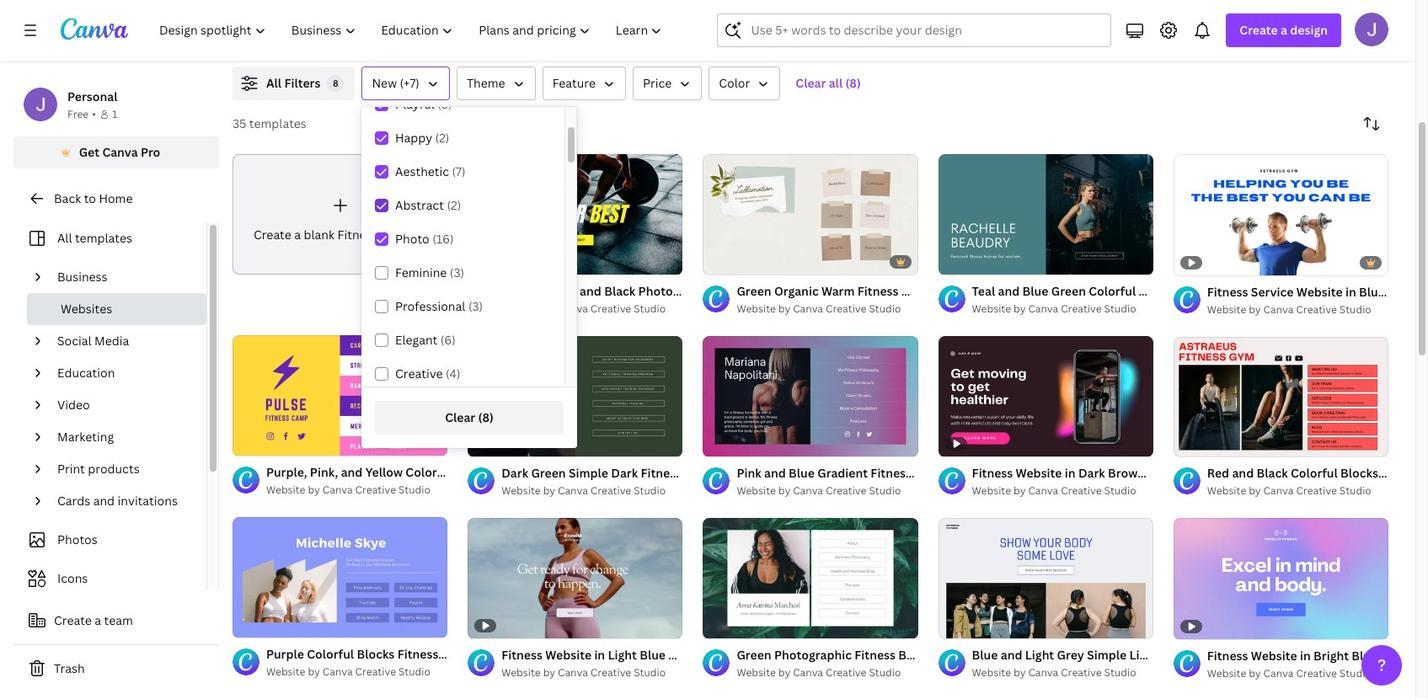 Task type: describe. For each thing, give the bounding box(es) containing it.
elegant
[[395, 332, 438, 348]]

canva inside blue and light grey simple light fitness service website website by canva creative studio
[[1029, 666, 1059, 681]]

icons
[[57, 571, 88, 587]]

website by canva creative studio link for blue and light grey simple light fitness service website
[[973, 665, 1154, 682]]

8 filter options selected element
[[327, 75, 344, 92]]

(3) for feminine (3)
[[450, 265, 465, 281]]

by inside fitness website in bright blue bright pu website by canva creative studio
[[1250, 667, 1262, 681]]

by inside purple colorful blocks fitness bio-link website website by canva creative studio
[[308, 665, 320, 680]]

in for fitness website in dark brown neon pink gradients style
[[1065, 466, 1076, 482]]

service inside bright yellow and black photographic fitness service website website by canva creative studio
[[763, 283, 806, 299]]

new (+7)
[[372, 75, 420, 91]]

price button
[[633, 67, 703, 100]]

clear for clear (8)
[[445, 410, 476, 426]]

new
[[372, 75, 397, 91]]

by inside dark green simple dark fitness bio-link website website by canva creative studio
[[543, 484, 556, 498]]

of for blue and light grey simple light fitness service website
[[958, 619, 967, 632]]

website by canva creative studio link for fitness website in dark brown neon pink gradients style
[[973, 483, 1154, 500]]

happy (2)
[[395, 130, 450, 146]]

social media link
[[51, 325, 196, 357]]

bright yellow and black photographic fitness service website link
[[502, 282, 855, 301]]

products
[[88, 461, 140, 477]]

creative inside fitness website in bright blue bright pu website by canva creative studio
[[1297, 667, 1338, 681]]

design
[[1291, 22, 1329, 38]]

fitness inside fitness website in dark brown neon pink gradients style website by canva creative studio
[[973, 466, 1014, 482]]

studio inside red and black colorful blocks fitness b website by canva creative studio
[[1340, 484, 1372, 499]]

create for create a blank fitness website
[[254, 227, 292, 243]]

by inside blue and light grey simple light fitness service website website by canva creative studio
[[1014, 666, 1026, 681]]

a for blank
[[294, 227, 301, 243]]

1 of 6 link for light
[[939, 519, 1154, 640]]

(8) inside button
[[478, 410, 494, 426]]

link inside the green organic warm fitness bio-link website website by canva creative studio
[[925, 283, 949, 299]]

red and black colorful blocks fitness b website by canva creative studio
[[1208, 466, 1429, 499]]

trash link
[[13, 653, 219, 686]]

website by canva creative studio link for fitness service website in blue and wh
[[1208, 301, 1389, 318]]

green inside the green organic warm fitness bio-link website website by canva creative studio
[[737, 283, 772, 299]]

(2) for abstract (2)
[[447, 197, 461, 213]]

teal and blue green colorful blocks fitness service website link
[[973, 282, 1316, 301]]

aesthetic
[[395, 164, 449, 180]]

create a blank fitness website link
[[233, 154, 448, 275]]

link inside pink and blue gradient fitness bio-link website website by canva creative studio
[[939, 465, 962, 481]]

1 of 6 for teal
[[951, 255, 975, 267]]

grey
[[1058, 648, 1085, 664]]

studio inside bright yellow and black photographic fitness service website website by canva creative studio
[[634, 302, 666, 316]]

and for red and black colorful blocks fitness b website by canva creative studio
[[1233, 466, 1255, 482]]

by inside the green organic warm fitness bio-link website website by canva creative studio
[[779, 302, 791, 316]]

0 horizontal spatial dark
[[502, 465, 529, 481]]

marketing link
[[51, 422, 196, 454]]

blue and light grey simple light fitness service website image
[[939, 519, 1154, 640]]

canva inside the green organic warm fitness bio-link website website by canva creative studio
[[793, 302, 824, 316]]

creative inside fitness website in dark brown neon pink gradients style website by canva creative studio
[[1062, 484, 1102, 499]]

service inside fitness service website in blue and wh website by canva creative studio
[[1252, 284, 1294, 300]]

studio inside pink and blue gradient fitness bio-link website website by canva creative studio
[[869, 484, 902, 498]]

2 light from the left
[[1130, 648, 1159, 664]]

35
[[233, 115, 247, 132]]

photographic inside bright yellow and black photographic fitness service website website by canva creative studio
[[639, 283, 716, 299]]

canva inside green photographic fitness bio-link website website by canva creative studio
[[793, 666, 824, 680]]

templates for 35 templates
[[249, 115, 307, 132]]

clear (8)
[[445, 410, 494, 426]]

creative inside green photographic fitness bio-link website website by canva creative studio
[[826, 666, 867, 680]]

create a design button
[[1227, 13, 1342, 47]]

2 horizontal spatial bright
[[1381, 648, 1417, 664]]

(6)
[[441, 332, 456, 348]]

business
[[57, 269, 108, 285]]

0 vertical spatial website by canva creative studio
[[266, 483, 431, 498]]

price
[[643, 75, 672, 91]]

fitness inside the green organic warm fitness bio-link website website by canva creative studio
[[858, 283, 899, 299]]

clear all (8) button
[[788, 67, 870, 100]]

pink inside pink and blue gradient fitness bio-link website website by canva creative studio
[[737, 465, 762, 481]]

by inside teal and blue green colorful blocks fitness service website website by canva creative studio
[[1014, 302, 1026, 316]]

trash
[[54, 661, 85, 677]]

templates for all templates
[[75, 230, 132, 246]]

studio inside teal and blue green colorful blocks fitness service website website by canva creative studio
[[1105, 302, 1137, 316]]

service inside teal and blue green colorful blocks fitness service website website by canva creative studio
[[1224, 283, 1267, 299]]

6 for teal
[[969, 255, 975, 267]]

and for teal and blue green colorful blocks fitness service website website by canva creative studio
[[999, 283, 1020, 299]]

and for blue and light grey simple light fitness service website website by canva creative studio
[[1001, 648, 1023, 664]]

photos link
[[24, 524, 196, 556]]

0 vertical spatial 1
[[112, 107, 117, 121]]

elegant (6)
[[395, 332, 456, 348]]

teal and blue green colorful blocks fitness service website website by canva creative studio
[[973, 283, 1316, 316]]

1 for teal
[[951, 255, 956, 267]]

by inside red and black colorful blocks fitness b website by canva creative studio
[[1250, 484, 1262, 499]]

(+7)
[[400, 75, 420, 91]]

marketing
[[57, 429, 114, 445]]

studio inside the green organic warm fitness bio-link website website by canva creative studio
[[869, 302, 902, 316]]

jacob simon image
[[1356, 13, 1389, 46]]

aesthetic (7)
[[395, 164, 466, 180]]

fitness inside green photographic fitness bio-link website website by canva creative studio
[[855, 647, 896, 663]]

creative inside blue and light grey simple light fitness service website website by canva creative studio
[[1062, 666, 1102, 681]]

1 for blue
[[951, 619, 956, 632]]

canva inside pink and blue gradient fitness bio-link website website by canva creative studio
[[793, 484, 824, 498]]

colorful inside teal and blue green colorful blocks fitness service website website by canva creative studio
[[1089, 283, 1137, 299]]

studio inside fitness website in dark brown neon pink gradients style website by canva creative studio
[[1105, 484, 1137, 499]]

website by canva creative studio link for pink and blue gradient fitness bio-link website
[[737, 483, 919, 500]]

by inside fitness website in dark brown neon pink gradients style website by canva creative studio
[[1014, 484, 1026, 499]]

feminine
[[395, 265, 447, 281]]

of for teal and blue green colorful blocks fitness service website
[[958, 255, 967, 267]]

filters
[[284, 75, 321, 91]]

pink and blue gradient fitness bio-link website website by canva creative studio
[[737, 465, 1011, 498]]

by inside bright yellow and black photographic fitness service website website by canva creative studio
[[543, 302, 556, 316]]

green photographic fitness bio-link website website by canva creative studio
[[737, 647, 995, 680]]

new (+7) button
[[362, 67, 450, 100]]

teal
[[973, 283, 996, 299]]

brown
[[1109, 466, 1146, 482]]

red
[[1208, 466, 1230, 482]]

invitations
[[118, 493, 178, 509]]

1 horizontal spatial website by canva creative studio
[[502, 666, 666, 681]]

icons link
[[24, 563, 196, 595]]

canva inside bright yellow and black photographic fitness service website website by canva creative studio
[[558, 302, 588, 316]]

blue inside pink and blue gradient fitness bio-link website website by canva creative studio
[[789, 465, 815, 481]]

creative inside teal and blue green colorful blocks fitness service website website by canva creative studio
[[1062, 302, 1102, 316]]

1 horizontal spatial bright
[[1314, 648, 1350, 664]]

dark green simple dark fitness bio-link website website by canva creative studio
[[502, 465, 781, 498]]

photo (16)
[[395, 231, 454, 247]]

fitness website in dark brown neon pink gradients style link
[[973, 465, 1298, 483]]

creative inside pink and blue gradient fitness bio-link website website by canva creative studio
[[826, 484, 867, 498]]

purple colorful blocks fitness bio-link website link
[[266, 646, 538, 665]]

website by canva creative studio link for fitness website in bright blue bright pu
[[1208, 666, 1389, 683]]

(3) for playful (3)
[[438, 96, 452, 112]]

create a team
[[54, 613, 133, 629]]

create a blank fitness website element
[[233, 154, 448, 275]]

1 of 6 for blue
[[951, 619, 975, 632]]

create for create a design
[[1240, 22, 1279, 38]]

blocks inside red and black colorful blocks fitness b website by canva creative studio
[[1341, 466, 1379, 482]]

professional (3)
[[395, 298, 483, 314]]

(16)
[[433, 231, 454, 247]]

black inside red and black colorful blocks fitness b website by canva creative studio
[[1257, 466, 1289, 482]]

in for fitness website in bright blue bright pu
[[1301, 648, 1312, 664]]

feature
[[553, 75, 596, 91]]

pro
[[141, 144, 160, 160]]

(4)
[[446, 366, 461, 382]]

fitness inside fitness website in bright blue bright pu website by canva creative studio
[[1208, 648, 1249, 664]]

home
[[99, 191, 133, 207]]

link inside green photographic fitness bio-link website website by canva creative studio
[[922, 647, 946, 663]]

fitness inside blue and light grey simple light fitness service website website by canva creative studio
[[1162, 648, 1203, 664]]

video link
[[51, 389, 196, 422]]

blue inside blue and light grey simple light fitness service website website by canva creative studio
[[973, 648, 999, 664]]

red and black colorful blocks fitness bio-link website image
[[1174, 337, 1389, 458]]

business link
[[51, 261, 196, 293]]

neon
[[1148, 466, 1179, 482]]

creative (4)
[[395, 366, 461, 382]]

blue and light grey simple light fitness service website link
[[973, 647, 1297, 665]]

website by canva creative studio link for red and black colorful blocks fitness b
[[1208, 483, 1389, 500]]

colorful inside red and black colorful blocks fitness b website by canva creative studio
[[1291, 466, 1339, 482]]

wh
[[1413, 284, 1429, 300]]

get canva pro
[[79, 144, 160, 160]]

playful (3)
[[395, 96, 452, 112]]

service inside blue and light grey simple light fitness service website website by canva creative studio
[[1206, 648, 1248, 664]]

studio inside purple colorful blocks fitness bio-link website website by canva creative studio
[[399, 665, 431, 680]]

canva inside fitness website in bright blue bright pu website by canva creative studio
[[1264, 667, 1294, 681]]

all
[[829, 75, 843, 91]]

cards
[[57, 493, 90, 509]]

link inside dark green simple dark fitness bio-link website website by canva creative studio
[[708, 465, 732, 481]]

education
[[57, 365, 115, 381]]

website inside red and black colorful blocks fitness b website by canva creative studio
[[1208, 484, 1247, 499]]

website by canva creative studio link for teal and blue green colorful blocks fitness service website
[[973, 301, 1154, 318]]

canva inside red and black colorful blocks fitness b website by canva creative studio
[[1264, 484, 1294, 499]]

clear all (8)
[[796, 75, 861, 91]]

back to home link
[[13, 182, 219, 216]]

and inside fitness service website in blue and wh website by canva creative studio
[[1389, 284, 1410, 300]]

dark for fitness
[[1079, 466, 1106, 482]]

fitness inside red and black colorful blocks fitness b website by canva creative studio
[[1382, 466, 1423, 482]]

media
[[94, 333, 129, 349]]

get canva pro button
[[13, 137, 219, 169]]

back
[[54, 191, 81, 207]]

6 for blue
[[969, 619, 975, 632]]



Task type: vqa. For each thing, say whether or not it's contained in the screenshot.


Task type: locate. For each thing, give the bounding box(es) containing it.
0 horizontal spatial templates
[[75, 230, 132, 246]]

(3) right 'feminine'
[[450, 265, 465, 281]]

simple down dark green simple dark fitness bio-link website image
[[569, 465, 609, 481]]

canva inside fitness website in dark brown neon pink gradients style website by canva creative studio
[[1029, 484, 1059, 499]]

1 horizontal spatial blocks
[[1139, 283, 1177, 299]]

1 of 6 link
[[939, 154, 1154, 275], [939, 519, 1154, 640]]

fitness website in bright blue bright pu website by canva creative studio
[[1208, 648, 1429, 681]]

and right red
[[1233, 466, 1255, 482]]

cards and invitations link
[[51, 486, 196, 518]]

fitness inside dark green simple dark fitness bio-link website website by canva creative studio
[[641, 465, 682, 481]]

(2) for happy (2)
[[436, 130, 450, 146]]

purple colorful blocks fitness bio-link website image
[[233, 518, 448, 639]]

0 horizontal spatial a
[[95, 613, 101, 629]]

0 vertical spatial all
[[266, 75, 282, 91]]

1 horizontal spatial (8)
[[846, 75, 861, 91]]

1 of 6 link for blue
[[939, 154, 1154, 275]]

fitness inside teal and blue green colorful blocks fitness service website website by canva creative studio
[[1180, 283, 1221, 299]]

1 horizontal spatial light
[[1130, 648, 1159, 664]]

2 horizontal spatial in
[[1346, 284, 1357, 300]]

teal and blue green colorful blocks fitness service website image
[[939, 154, 1154, 275]]

a for team
[[95, 613, 101, 629]]

and
[[580, 283, 602, 299], [999, 283, 1020, 299], [1389, 284, 1410, 300], [765, 465, 786, 481], [1233, 466, 1255, 482], [93, 493, 115, 509], [1001, 648, 1023, 664]]

black inside bright yellow and black photographic fitness service website website by canva creative studio
[[605, 283, 636, 299]]

yellow
[[540, 283, 577, 299]]

2 vertical spatial (3)
[[469, 298, 483, 314]]

1 vertical spatial 1 of 6
[[951, 619, 975, 632]]

bright yellow and black photographic fitness service website image
[[468, 154, 683, 275]]

0 vertical spatial blocks
[[1139, 283, 1177, 299]]

creative inside fitness service website in blue and wh website by canva creative studio
[[1297, 302, 1338, 317]]

blue inside fitness website in bright blue bright pu website by canva creative studio
[[1353, 648, 1379, 664]]

pink and blue gradient fitness bio-link website image
[[703, 336, 919, 457]]

a inside 'create a blank fitness website' element
[[294, 227, 301, 243]]

fitness service website in blue and wh link
[[1208, 283, 1429, 301]]

theme button
[[457, 67, 536, 100]]

a left blank
[[294, 227, 301, 243]]

all for all filters
[[266, 75, 282, 91]]

8
[[333, 77, 339, 89]]

1 vertical spatial (3)
[[450, 265, 465, 281]]

and for pink and blue gradient fitness bio-link website website by canva creative studio
[[765, 465, 786, 481]]

bright inside bright yellow and black photographic fitness service website website by canva creative studio
[[502, 283, 537, 299]]

creative inside dark green simple dark fitness bio-link website website by canva creative studio
[[591, 484, 632, 498]]

fitness inside fitness service website in blue and wh website by canva creative studio
[[1208, 284, 1249, 300]]

0 vertical spatial (3)
[[438, 96, 452, 112]]

0 vertical spatial in
[[1346, 284, 1357, 300]]

abstract (2)
[[395, 197, 461, 213]]

1 horizontal spatial create
[[254, 227, 292, 243]]

website by canva creative studio link for green photographic fitness bio-link website
[[737, 665, 919, 682]]

pink and blue gradient fitness bio-link website link
[[737, 464, 1011, 483]]

2 vertical spatial blocks
[[357, 647, 395, 663]]

canva inside teal and blue green colorful blocks fitness service website website by canva creative studio
[[1029, 302, 1059, 316]]

(3) right the playful
[[438, 96, 452, 112]]

dark green simple dark fitness bio-link website link
[[502, 464, 781, 483]]

red and black colorful blocks fitness b link
[[1208, 465, 1429, 483]]

photographic inside green photographic fitness bio-link website website by canva creative studio
[[775, 647, 852, 663]]

0 horizontal spatial black
[[605, 283, 636, 299]]

fitness inside bright yellow and black photographic fitness service website website by canva creative studio
[[719, 283, 760, 299]]

creative inside the green organic warm fitness bio-link website website by canva creative studio
[[826, 302, 867, 316]]

1 vertical spatial 1
[[951, 255, 956, 267]]

and inside pink and blue gradient fitness bio-link website website by canva creative studio
[[765, 465, 786, 481]]

fitness website in dark brown neon pink gradients style website by canva creative studio
[[973, 466, 1298, 499]]

purple colorful blocks fitness bio-link website website by canva creative studio
[[266, 647, 538, 680]]

1 horizontal spatial all
[[266, 75, 282, 91]]

and inside teal and blue green colorful blocks fitness service website website by canva creative studio
[[999, 283, 1020, 299]]

studio inside fitness service website in blue and wh website by canva creative studio
[[1340, 302, 1372, 317]]

Sort by button
[[1356, 107, 1389, 141]]

2 horizontal spatial a
[[1281, 22, 1288, 38]]

b
[[1426, 466, 1429, 482]]

0 horizontal spatial clear
[[445, 410, 476, 426]]

0 horizontal spatial photographic
[[639, 283, 716, 299]]

website by canva creative studio link for bright yellow and black photographic fitness service website
[[502, 301, 683, 318]]

create down icons
[[54, 613, 92, 629]]

2 horizontal spatial blocks
[[1341, 466, 1379, 482]]

0 vertical spatial 1 of 6
[[951, 255, 975, 267]]

purple
[[266, 647, 304, 663]]

photo
[[395, 231, 430, 247]]

fitness website templates image
[[1030, 0, 1389, 46], [1030, 0, 1389, 46]]

0 horizontal spatial simple
[[569, 465, 609, 481]]

templates
[[249, 115, 307, 132], [75, 230, 132, 246]]

1 vertical spatial create
[[254, 227, 292, 243]]

purple, pink, and yellow colorful blocks fitness bio-link website image
[[233, 336, 448, 457]]

professional
[[395, 298, 466, 314]]

(3) right professional
[[469, 298, 483, 314]]

6
[[969, 255, 975, 267], [969, 619, 975, 632]]

and left wh
[[1389, 284, 1410, 300]]

and right cards
[[93, 493, 115, 509]]

light left the grey
[[1026, 648, 1055, 664]]

0 vertical spatial (2)
[[436, 130, 450, 146]]

creative
[[591, 302, 632, 316], [826, 302, 867, 316], [1062, 302, 1102, 316], [1297, 302, 1338, 317], [395, 366, 443, 382], [355, 483, 396, 498], [591, 484, 632, 498], [826, 484, 867, 498], [1062, 484, 1102, 499], [1297, 484, 1338, 499], [355, 665, 396, 680], [826, 666, 867, 680], [591, 666, 632, 681], [1062, 666, 1102, 681], [1297, 667, 1338, 681]]

education link
[[51, 357, 196, 389]]

color
[[719, 75, 751, 91]]

1 vertical spatial 6
[[969, 619, 975, 632]]

0 vertical spatial simple
[[569, 465, 609, 481]]

and inside red and black colorful blocks fitness b website by canva creative studio
[[1233, 466, 1255, 482]]

all inside all templates link
[[57, 230, 72, 246]]

0 horizontal spatial create
[[54, 613, 92, 629]]

1 horizontal spatial colorful
[[1089, 283, 1137, 299]]

2 1 of 6 from the top
[[951, 619, 975, 632]]

bio- inside dark green simple dark fitness bio-link website website by canva creative studio
[[685, 465, 708, 481]]

abstract
[[395, 197, 444, 213]]

0 horizontal spatial colorful
[[307, 647, 354, 663]]

happy
[[395, 130, 433, 146]]

templates right 35
[[249, 115, 307, 132]]

a for design
[[1281, 22, 1288, 38]]

a left design
[[1281, 22, 1288, 38]]

0 horizontal spatial pink
[[737, 465, 762, 481]]

website by canva creative studio
[[266, 483, 431, 498], [502, 666, 666, 681]]

0 vertical spatial black
[[605, 283, 636, 299]]

1 vertical spatial black
[[1257, 466, 1289, 482]]

1 vertical spatial photographic
[[775, 647, 852, 663]]

0 horizontal spatial website by canva creative studio
[[266, 483, 431, 498]]

0 vertical spatial templates
[[249, 115, 307, 132]]

bio- inside the green organic warm fitness bio-link website website by canva creative studio
[[902, 283, 925, 299]]

2 vertical spatial 1
[[951, 619, 956, 632]]

1 horizontal spatial a
[[294, 227, 301, 243]]

cards and invitations
[[57, 493, 178, 509]]

1 vertical spatial colorful
[[1291, 466, 1339, 482]]

a
[[1281, 22, 1288, 38], [294, 227, 301, 243], [95, 613, 101, 629]]

green organic warm fitness bio-link website link
[[737, 282, 998, 301]]

a inside create a design dropdown button
[[1281, 22, 1288, 38]]

by inside pink and blue gradient fitness bio-link website website by canva creative studio
[[779, 484, 791, 498]]

simple inside blue and light grey simple light fitness service website website by canva creative studio
[[1088, 648, 1127, 664]]

a left team
[[95, 613, 101, 629]]

canva inside button
[[102, 144, 138, 160]]

color button
[[709, 67, 781, 100]]

0 horizontal spatial (8)
[[478, 410, 494, 426]]

(2) down "(7)" on the left of the page
[[447, 197, 461, 213]]

fitness inside purple colorful blocks fitness bio-link website website by canva creative studio
[[398, 647, 439, 663]]

theme
[[467, 75, 506, 91]]

fitness
[[338, 227, 378, 243], [719, 283, 760, 299], [858, 283, 899, 299], [1180, 283, 1221, 299], [1208, 284, 1249, 300], [641, 465, 682, 481], [871, 465, 912, 481], [973, 466, 1014, 482], [1382, 466, 1423, 482], [398, 647, 439, 663], [855, 647, 896, 663], [1162, 648, 1203, 664], [1208, 648, 1249, 664]]

1 vertical spatial clear
[[445, 410, 476, 426]]

2 6 from the top
[[969, 619, 975, 632]]

0 vertical spatial a
[[1281, 22, 1288, 38]]

dark for dark
[[611, 465, 638, 481]]

canva inside purple colorful blocks fitness bio-link website website by canva creative studio
[[323, 665, 353, 680]]

by inside green photographic fitness bio-link website website by canva creative studio
[[779, 666, 791, 680]]

by
[[543, 302, 556, 316], [779, 302, 791, 316], [1014, 302, 1026, 316], [1250, 302, 1262, 317], [308, 483, 320, 498], [543, 484, 556, 498], [779, 484, 791, 498], [1014, 484, 1026, 499], [1250, 484, 1262, 499], [308, 665, 320, 680], [779, 666, 791, 680], [543, 666, 556, 681], [1014, 666, 1026, 681], [1250, 667, 1262, 681]]

black right yellow
[[605, 283, 636, 299]]

1 horizontal spatial clear
[[796, 75, 826, 91]]

all
[[266, 75, 282, 91], [57, 230, 72, 246]]

0 vertical spatial (8)
[[846, 75, 861, 91]]

0 vertical spatial create
[[1240, 22, 1279, 38]]

2 vertical spatial colorful
[[307, 647, 354, 663]]

in inside fitness service website in blue and wh website by canva creative studio
[[1346, 284, 1357, 300]]

(8)
[[846, 75, 861, 91], [478, 410, 494, 426]]

photographic
[[639, 283, 716, 299], [775, 647, 852, 663]]

clear
[[796, 75, 826, 91], [445, 410, 476, 426]]

2 of from the top
[[958, 619, 967, 632]]

1 vertical spatial in
[[1065, 466, 1076, 482]]

and right yellow
[[580, 283, 602, 299]]

1 vertical spatial website by canva creative studio
[[502, 666, 666, 681]]

1 vertical spatial templates
[[75, 230, 132, 246]]

1 1 of 6 link from the top
[[939, 154, 1154, 275]]

all for all templates
[[57, 230, 72, 246]]

studio inside blue and light grey simple light fitness service website website by canva creative studio
[[1105, 666, 1137, 681]]

0 horizontal spatial light
[[1026, 648, 1055, 664]]

1 vertical spatial 1 of 6 link
[[939, 519, 1154, 640]]

all down back at the left of the page
[[57, 230, 72, 246]]

1 horizontal spatial in
[[1301, 648, 1312, 664]]

playful
[[395, 96, 435, 112]]

clear down (4)
[[445, 410, 476, 426]]

1 horizontal spatial pink
[[1182, 466, 1207, 482]]

blue inside teal and blue green colorful blocks fitness service website website by canva creative studio
[[1023, 283, 1049, 299]]

website
[[381, 227, 427, 243], [808, 283, 855, 299], [952, 283, 998, 299], [1269, 283, 1316, 299], [1297, 284, 1343, 300], [502, 302, 541, 316], [737, 302, 776, 316], [973, 302, 1012, 316], [1208, 302, 1247, 317], [735, 465, 781, 481], [965, 465, 1011, 481], [1016, 466, 1063, 482], [266, 483, 306, 498], [502, 484, 541, 498], [737, 484, 776, 498], [973, 484, 1012, 499], [1208, 484, 1247, 499], [492, 647, 538, 663], [949, 647, 995, 663], [1251, 648, 1297, 664], [1252, 648, 1298, 664], [266, 665, 306, 680], [737, 666, 776, 680], [502, 666, 541, 681], [973, 666, 1012, 681], [1208, 667, 1247, 681]]

pink inside fitness website in dark brown neon pink gradients style website by canva creative studio
[[1182, 466, 1207, 482]]

create left design
[[1240, 22, 1279, 38]]

2 horizontal spatial colorful
[[1291, 466, 1339, 482]]

create inside button
[[54, 613, 92, 629]]

1 vertical spatial (2)
[[447, 197, 461, 213]]

a inside create a team button
[[95, 613, 101, 629]]

0 vertical spatial 1 of 6 link
[[939, 154, 1154, 275]]

top level navigation element
[[148, 13, 677, 47]]

blocks inside purple colorful blocks fitness bio-link website website by canva creative studio
[[357, 647, 395, 663]]

1 vertical spatial all
[[57, 230, 72, 246]]

service
[[763, 283, 806, 299], [1224, 283, 1267, 299], [1252, 284, 1294, 300], [1206, 648, 1248, 664]]

bio- inside green photographic fitness bio-link website website by canva creative studio
[[899, 647, 923, 663]]

create a team button
[[13, 604, 219, 638]]

feature button
[[543, 67, 626, 100]]

green inside teal and blue green colorful blocks fitness service website website by canva creative studio
[[1052, 283, 1087, 299]]

and right teal
[[999, 283, 1020, 299]]

None search field
[[718, 13, 1112, 47]]

create left blank
[[254, 227, 292, 243]]

in
[[1346, 284, 1357, 300], [1065, 466, 1076, 482], [1301, 648, 1312, 664]]

(3) for professional (3)
[[469, 298, 483, 314]]

and left the grey
[[1001, 648, 1023, 664]]

canva inside dark green simple dark fitness bio-link website website by canva creative studio
[[558, 484, 588, 498]]

canva inside fitness service website in blue and wh website by canva creative studio
[[1264, 302, 1294, 317]]

2 1 of 6 link from the top
[[939, 519, 1154, 640]]

2 horizontal spatial create
[[1240, 22, 1279, 38]]

websites
[[61, 301, 112, 317]]

light
[[1026, 648, 1055, 664], [1130, 648, 1159, 664]]

dark green simple dark fitness bio-link website image
[[468, 336, 683, 457]]

1 horizontal spatial simple
[[1088, 648, 1127, 664]]

clear inside button
[[796, 75, 826, 91]]

create inside dropdown button
[[1240, 22, 1279, 38]]

green inside green photographic fitness bio-link website website by canva creative studio
[[737, 647, 772, 663]]

1 horizontal spatial black
[[1257, 466, 1289, 482]]

1 light from the left
[[1026, 648, 1055, 664]]

0 vertical spatial clear
[[796, 75, 826, 91]]

1 of from the top
[[958, 255, 967, 267]]

blank
[[304, 227, 335, 243]]

2 vertical spatial create
[[54, 613, 92, 629]]

2 vertical spatial a
[[95, 613, 101, 629]]

templates down back to home
[[75, 230, 132, 246]]

0 horizontal spatial blocks
[[357, 647, 395, 663]]

black
[[605, 283, 636, 299], [1257, 466, 1289, 482]]

gradient
[[818, 465, 868, 481]]

by inside fitness service website in blue and wh website by canva creative studio
[[1250, 302, 1262, 317]]

studio inside green photographic fitness bio-link website website by canva creative studio
[[869, 666, 902, 680]]

(2) right happy
[[436, 130, 450, 146]]

clear inside button
[[445, 410, 476, 426]]

creative inside bright yellow and black photographic fitness service website website by canva creative studio
[[591, 302, 632, 316]]

all left filters
[[266, 75, 282, 91]]

link inside purple colorful blocks fitness bio-link website website by canva creative studio
[[465, 647, 489, 663]]

(7)
[[452, 164, 466, 180]]

1 1 of 6 from the top
[[951, 255, 975, 267]]

fitness service website in blue and wh website by canva creative studio
[[1208, 284, 1429, 317]]

0 vertical spatial of
[[958, 255, 967, 267]]

studio inside dark green simple dark fitness bio-link website website by canva creative studio
[[634, 484, 666, 498]]

print products link
[[51, 454, 196, 486]]

1 horizontal spatial photographic
[[775, 647, 852, 663]]

create a blank fitness website
[[254, 227, 427, 243]]

Search search field
[[752, 14, 1101, 46]]

0 horizontal spatial bright
[[502, 283, 537, 299]]

creative inside purple colorful blocks fitness bio-link website website by canva creative studio
[[355, 665, 396, 680]]

black right red
[[1257, 466, 1289, 482]]

2 vertical spatial in
[[1301, 648, 1312, 664]]

1 vertical spatial of
[[958, 619, 967, 632]]

clear for clear all (8)
[[796, 75, 826, 91]]

0 vertical spatial colorful
[[1089, 283, 1137, 299]]

print products
[[57, 461, 140, 477]]

website by canva creative studio link for dark green simple dark fitness bio-link website
[[502, 483, 683, 500]]

0 vertical spatial photographic
[[639, 283, 716, 299]]

create a design
[[1240, 22, 1329, 38]]

organic
[[775, 283, 819, 299]]

creative inside red and black colorful blocks fitness b website by canva creative studio
[[1297, 484, 1338, 499]]

studio inside fitness website in bright blue bright pu website by canva creative studio
[[1340, 667, 1372, 681]]

blue inside fitness service website in blue and wh website by canva creative studio
[[1360, 284, 1386, 300]]

1 vertical spatial a
[[294, 227, 301, 243]]

clear left all
[[796, 75, 826, 91]]

colorful inside purple colorful blocks fitness bio-link website website by canva creative studio
[[307, 647, 354, 663]]

simple inside dark green simple dark fitness bio-link website website by canva creative studio
[[569, 465, 609, 481]]

simple right the grey
[[1088, 648, 1127, 664]]

website by canva creative studio link for purple colorful blocks fitness bio-link website
[[266, 665, 448, 681]]

social
[[57, 333, 92, 349]]

fitness inside pink and blue gradient fitness bio-link website website by canva creative studio
[[871, 465, 912, 481]]

0 vertical spatial 6
[[969, 255, 975, 267]]

and left gradient
[[765, 465, 786, 481]]

1 horizontal spatial templates
[[249, 115, 307, 132]]

team
[[104, 613, 133, 629]]

1 6 from the top
[[969, 255, 975, 267]]

back to home
[[54, 191, 133, 207]]

green photographic fitness bio-link website link
[[737, 646, 995, 665]]

green
[[737, 283, 772, 299], [1052, 283, 1087, 299], [531, 465, 566, 481], [737, 647, 772, 663]]

green inside dark green simple dark fitness bio-link website website by canva creative studio
[[531, 465, 566, 481]]

website by canva creative studio link
[[502, 301, 683, 318], [737, 301, 919, 318], [973, 301, 1154, 318], [1208, 301, 1389, 318], [266, 483, 448, 499], [502, 483, 683, 500], [737, 483, 919, 500], [973, 483, 1154, 500], [1208, 483, 1389, 500], [266, 665, 448, 681], [737, 665, 919, 682], [502, 665, 683, 682], [973, 665, 1154, 682], [1208, 666, 1389, 683]]

and for cards and invitations
[[93, 493, 115, 509]]

blocks inside teal and blue green colorful blocks fitness service website website by canva creative studio
[[1139, 283, 1177, 299]]

style
[[1269, 466, 1298, 482]]

green organic warm fitness bio-link website image
[[703, 154, 919, 275]]

personal
[[67, 89, 118, 105]]

blue and light grey simple light fitness service website website by canva creative studio
[[973, 648, 1297, 681]]

1 vertical spatial (8)
[[478, 410, 494, 426]]

light right the grey
[[1130, 648, 1159, 664]]

in inside fitness website in bright blue bright pu website by canva creative studio
[[1301, 648, 1312, 664]]

photos
[[57, 532, 98, 548]]

dark inside fitness website in dark brown neon pink gradients style website by canva creative studio
[[1079, 466, 1106, 482]]

2 horizontal spatial dark
[[1079, 466, 1106, 482]]

bio- inside pink and blue gradient fitness bio-link website website by canva creative studio
[[915, 465, 939, 481]]

free •
[[67, 107, 96, 121]]

get
[[79, 144, 100, 160]]

and inside bright yellow and black photographic fitness service website website by canva creative studio
[[580, 283, 602, 299]]

(8) inside button
[[846, 75, 861, 91]]

green photographic fitness bio-link website image
[[703, 518, 919, 639]]

0 horizontal spatial in
[[1065, 466, 1076, 482]]

create for create a team
[[54, 613, 92, 629]]

0 horizontal spatial all
[[57, 230, 72, 246]]

1 horizontal spatial dark
[[611, 465, 638, 481]]

pu
[[1420, 648, 1429, 664]]

bio- inside purple colorful blocks fitness bio-link website website by canva creative studio
[[441, 647, 465, 663]]

1 vertical spatial simple
[[1088, 648, 1127, 664]]

website by canva creative studio link for green organic warm fitness bio-link website
[[737, 301, 919, 318]]

and inside blue and light grey simple light fitness service website website by canva creative studio
[[1001, 648, 1023, 664]]

link
[[925, 283, 949, 299], [708, 465, 732, 481], [939, 465, 962, 481], [465, 647, 489, 663], [922, 647, 946, 663]]

1 vertical spatial blocks
[[1341, 466, 1379, 482]]

free
[[67, 107, 89, 121]]



